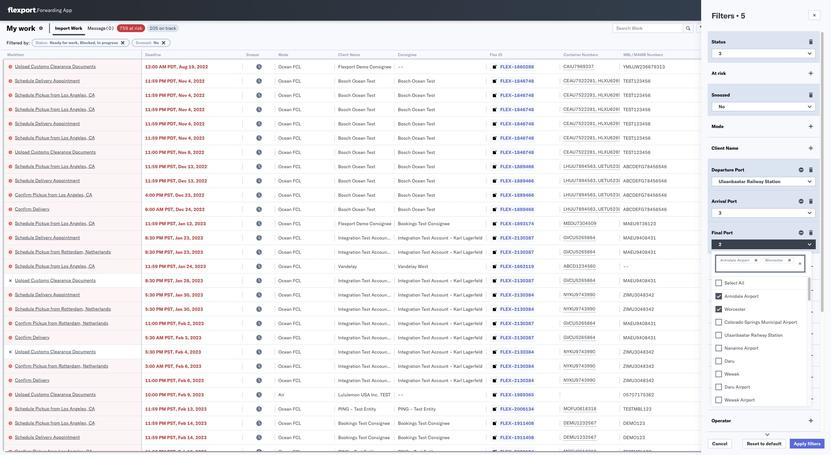Task type: vqa. For each thing, say whether or not it's contained in the screenshot.


Task type: locate. For each thing, give the bounding box(es) containing it.
2 daru from the top
[[725, 385, 735, 391]]

0 horizontal spatial client name
[[338, 52, 360, 57]]

0 vertical spatial confirm delivery button
[[15, 206, 49, 213]]

feb left 2,
[[178, 321, 186, 327]]

2 confirm pickup from los angeles, ca button from the top
[[15, 449, 92, 456]]

1 upload customs clearance documents link from the top
[[15, 63, 96, 70]]

0 vertical spatial 11:00
[[145, 150, 158, 155]]

netherlands
[[85, 249, 111, 255], [85, 306, 111, 312], [83, 321, 108, 326], [83, 363, 108, 369]]

11:59 pm pst, dec 13, 2022 up 4:00 pm pst, dec 23, 2022 in the top left of the page
[[145, 178, 207, 184]]

numbers up caiu7969337
[[582, 52, 598, 57]]

2 omkar from the top
[[738, 78, 752, 84]]

2022
[[197, 64, 208, 70], [193, 78, 205, 84], [193, 92, 205, 98], [193, 107, 205, 113], [193, 121, 205, 127], [193, 135, 205, 141], [193, 150, 204, 155], [196, 164, 207, 170], [196, 178, 207, 184], [193, 192, 204, 198], [194, 207, 205, 213]]

no
[[154, 40, 159, 45], [719, 104, 725, 110]]

14 fcl from the top
[[293, 250, 301, 255]]

ping
[[338, 407, 349, 413], [398, 407, 409, 413], [338, 450, 349, 455], [398, 450, 409, 455]]

2023 right 3,
[[190, 335, 201, 341]]

destination
[[783, 264, 807, 270], [783, 421, 807, 427]]

2 testmbl123 from the top
[[623, 450, 652, 455]]

flex-1989365 button
[[490, 391, 535, 400], [490, 391, 535, 400]]

3 flex-1889466 from the top
[[500, 192, 534, 198]]

4 upload from the top
[[15, 349, 30, 355]]

port down 'departure port'
[[728, 199, 737, 205]]

1 vertical spatial confirm pickup from los angeles, ca link
[[15, 449, 92, 455]]

6, up 9,
[[187, 378, 192, 384]]

1 vertical spatial 24,
[[187, 264, 194, 270]]

airport
[[737, 258, 750, 263], [744, 294, 759, 300], [783, 320, 797, 326], [744, 346, 759, 352], [736, 385, 750, 391], [741, 398, 755, 404]]

-- for flex-1989365
[[398, 392, 404, 398]]

numbers inside button
[[647, 52, 663, 57]]

1 vertical spatial 13,
[[188, 178, 195, 184]]

mofu0618318 for 11:59 pm pst, feb 13, 2023
[[564, 407, 597, 412]]

angeles, for second schedule pickup from los angeles, ca link from the bottom of the page
[[70, 406, 88, 412]]

05707175362
[[623, 392, 654, 398]]

5:30 pm pst, jan 30, 2023
[[145, 292, 203, 298], [145, 307, 203, 313]]

armidale airport up the code)
[[720, 258, 750, 263]]

19,
[[189, 64, 196, 70]]

None text field
[[718, 266, 724, 271]]

deadline up 12:00
[[145, 52, 161, 57]]

8 schedule from the top
[[15, 221, 34, 226]]

upload customs clearance documents button for 10:00 pm pst, feb 9, 2023
[[15, 392, 96, 399]]

1 vertical spatial date
[[728, 397, 738, 403]]

ca for 5th schedule pickup from los angeles, ca link from the bottom of the page
[[89, 163, 95, 169]]

11:59 pm pst, feb 14, 2023 down 11:59 pm pst, feb 13, 2023
[[145, 421, 207, 427]]

None checkbox
[[716, 280, 722, 287], [716, 294, 722, 300], [716, 319, 722, 326], [716, 332, 722, 339], [716, 345, 722, 352], [716, 358, 722, 365], [716, 397, 722, 404], [716, 280, 722, 287], [716, 294, 722, 300], [716, 319, 722, 326], [716, 332, 722, 339], [716, 345, 722, 352], [716, 358, 722, 365], [716, 397, 722, 404]]

5 schedule pickup from los angeles, ca button from the top
[[15, 220, 95, 227]]

6,
[[185, 364, 189, 370], [187, 378, 192, 384]]

3 hlxu6269489, from the top
[[598, 106, 631, 112]]

3 customs from the top
[[31, 278, 49, 284]]

pst, down 8:30 pm pst, jan 28, 2023
[[164, 292, 174, 298]]

1 vertical spatial flexport demo consignee
[[338, 221, 391, 227]]

7 schedule pickup from los angeles, ca button from the top
[[15, 406, 95, 413]]

0 vertical spatial armidale airport
[[720, 258, 750, 263]]

demu1232567 for test 20 wi team assignment
[[564, 435, 597, 441]]

11:59 pm pdt, nov 4, 2022 for first schedule pickup from los angeles, ca button
[[145, 92, 205, 98]]

from for the schedule pickup from rotterdam, netherlands "link" associated with 5:30
[[51, 306, 60, 312]]

2 ceau7522281, hlxu6269489, hlxu8034992 from the top
[[564, 92, 664, 98]]

1 vertical spatial confirm delivery
[[15, 335, 49, 341]]

1 flex-2130387 from the top
[[500, 235, 534, 241]]

1 horizontal spatial snoozed
[[712, 92, 730, 98]]

resize handle column header for flex id
[[552, 50, 560, 456]]

airport down daru airport
[[741, 398, 755, 404]]

appointment for 11:59 pm pst, dec 13, 2022
[[53, 178, 80, 184]]

flex-1846748
[[500, 78, 534, 84], [500, 92, 534, 98], [500, 107, 534, 113], [500, 121, 534, 127], [500, 135, 534, 141], [500, 150, 534, 155]]

2 vertical spatial confirm delivery
[[15, 378, 49, 384]]

schedule delivery appointment for 5:30 pm pst, jan 30, 2023
[[15, 292, 80, 298]]

1 horizontal spatial client
[[712, 145, 725, 151]]

choi up team
[[759, 421, 768, 427]]

apply filters
[[794, 442, 821, 447]]

1 vertical spatial worcester
[[725, 307, 746, 313]]

4 gvcu5265864 from the top
[[564, 321, 596, 327]]

2 clearance from the top
[[50, 149, 71, 155]]

station inside list box
[[768, 333, 783, 339]]

ulaanbaatar down the colorado
[[725, 333, 750, 339]]

am right 12:00
[[159, 64, 166, 70]]

vandelay for vandelay west
[[398, 264, 417, 270]]

0 vertical spatial confirm delivery
[[15, 206, 49, 212]]

numbers for mbl/mawb numbers
[[647, 52, 663, 57]]

no inside 'button'
[[719, 104, 725, 110]]

test
[[380, 392, 391, 398]]

1 upload customs clearance documents button from the top
[[15, 63, 96, 70]]

11:59
[[145, 78, 158, 84], [145, 92, 158, 98], [145, 107, 158, 113], [145, 121, 158, 127], [145, 135, 158, 141], [145, 164, 158, 170], [145, 178, 158, 184], [145, 221, 158, 227], [145, 264, 158, 270], [145, 407, 158, 413], [145, 421, 158, 427], [145, 435, 158, 441], [145, 450, 158, 455]]

pst, down 10:00 pm pst, feb 9, 2023
[[167, 407, 177, 413]]

2 vertical spatial confirm delivery link
[[15, 377, 49, 384]]

4 appointment from the top
[[53, 235, 80, 241]]

13, up 4:00 pm pst, dec 23, 2022 in the top left of the page
[[188, 178, 195, 184]]

2 vertical spatial choi
[[759, 421, 768, 427]]

destination for demo123
[[783, 421, 807, 427]]

confirm delivery for 5:30 am pst, feb 3, 2023
[[15, 335, 49, 341]]

2 11:59 pm pst, feb 14, 2023 from the top
[[145, 435, 207, 441]]

1 horizontal spatial operator
[[738, 52, 754, 57]]

arrival
[[712, 199, 726, 205], [712, 397, 726, 403]]

3 jaehyung from the top
[[738, 421, 757, 427]]

1 vertical spatial mofu0618318
[[564, 449, 597, 455]]

account
[[372, 235, 389, 241], [431, 235, 448, 241], [372, 250, 389, 255], [431, 250, 448, 255], [372, 278, 389, 284], [431, 278, 448, 284], [372, 292, 389, 298], [431, 292, 448, 298], [372, 307, 389, 313], [431, 307, 448, 313], [372, 321, 389, 327], [431, 321, 448, 327], [372, 335, 389, 341], [431, 335, 448, 341], [372, 350, 389, 355], [431, 350, 448, 355], [372, 364, 389, 370], [431, 364, 448, 370], [372, 378, 389, 384], [431, 378, 448, 384]]

from for 5th schedule pickup from los angeles, ca link from the bottom of the page
[[51, 163, 60, 169]]

3 button
[[712, 49, 816, 58], [712, 208, 816, 218]]

13, down 8,
[[188, 164, 195, 170]]

1 vertical spatial confirm delivery link
[[15, 335, 49, 341]]

1 testmbl123 from the top
[[623, 407, 652, 413]]

6 flex-1846748 from the top
[[500, 150, 534, 155]]

0 vertical spatial railway
[[747, 179, 764, 185]]

14, down 11:59 pm pst, feb 13, 2023
[[187, 421, 194, 427]]

0 vertical spatial 8:30 pm pst, jan 23, 2023
[[145, 235, 203, 241]]

2023 down 8:30 pm pst, jan 28, 2023
[[192, 292, 203, 298]]

flex-1889466 for schedule delivery appointment
[[500, 178, 534, 184]]

1 documents from the top
[[72, 63, 96, 69]]

0 vertical spatial deadline
[[145, 52, 161, 57]]

ceau7522281, hlxu6269489, hlxu8034992 for first schedule pickup from los angeles, ca button
[[564, 92, 664, 98]]

deadline
[[145, 52, 161, 57], [712, 375, 731, 381]]

daru down nanaimo
[[725, 359, 735, 365]]

1911408 for test 20 wi team assignment
[[514, 435, 534, 441]]

file exception button
[[710, 23, 755, 33], [710, 23, 755, 33]]

14, up 16,
[[187, 435, 194, 441]]

1 vertical spatial confirm pickup from los angeles, ca
[[15, 449, 92, 455]]

24, for 2023
[[187, 264, 194, 270]]

0 vertical spatial demo123
[[623, 421, 645, 427]]

appointment for 11:59 pm pdt, nov 4, 2022
[[53, 121, 80, 126]]

1 30, from the top
[[184, 292, 191, 298]]

1 vertical spatial snoozed
[[712, 92, 730, 98]]

jaehyung choi - test destination agent down 2 button on the bottom right
[[738, 264, 820, 270]]

1 appointment from the top
[[53, 78, 80, 84]]

0 vertical spatial confirm pickup from los angeles, ca button
[[15, 192, 92, 199]]

2 2006134 from the top
[[514, 450, 534, 455]]

schedule pickup from rotterdam, netherlands button
[[15, 249, 111, 256], [15, 306, 111, 313]]

2 lhuu7894563, from the top
[[564, 178, 597, 184]]

1 vertical spatial upload customs clearance documents button
[[15, 149, 96, 156]]

0 vertical spatial snoozed
[[136, 40, 151, 45]]

6, up 11:00 pm pst, feb 6, 2023
[[185, 364, 189, 370]]

0 vertical spatial 1911408
[[514, 421, 534, 427]]

6 confirm from the top
[[15, 378, 32, 384]]

demo123 for jaehyung choi - test destination agent
[[623, 421, 645, 427]]

11 ocean fcl from the top
[[278, 207, 301, 213]]

1 vertical spatial 3 button
[[712, 208, 816, 218]]

confirm delivery button
[[15, 206, 49, 213], [15, 335, 49, 342], [15, 377, 49, 385]]

0 vertical spatial risk
[[135, 25, 142, 31]]

2 vertical spatial jaehyung
[[738, 421, 757, 427]]

dec for confirm delivery
[[176, 207, 184, 213]]

1 vertical spatial 11:59 pm pst, dec 13, 2022
[[145, 178, 207, 184]]

2 vertical spatial agent
[[808, 421, 820, 427]]

demo
[[356, 64, 368, 70], [356, 221, 368, 227]]

4 schedule delivery appointment button from the top
[[15, 235, 80, 242]]

0 vertical spatial flex-1911408
[[500, 421, 534, 427]]

netherlands for 3:00
[[83, 363, 108, 369]]

5 clearance from the top
[[50, 392, 71, 398]]

1 omkar savant from the top
[[738, 64, 767, 70]]

pickup for 2nd schedule pickup from los angeles, ca link
[[35, 106, 49, 112]]

1 : from the left
[[47, 40, 48, 45]]

testmbl123 for 11:59 pm pst, feb 13, 2023
[[623, 407, 652, 413]]

0 vertical spatial 3 button
[[712, 49, 816, 58]]

1 vertical spatial destination
[[783, 421, 807, 427]]

26 flex- from the top
[[500, 421, 514, 427]]

1 vertical spatial 30,
[[184, 307, 191, 313]]

0 vertical spatial port
[[735, 167, 744, 173]]

0 vertical spatial omkar savant
[[738, 64, 767, 70]]

1 zimu3048342 from the top
[[623, 292, 654, 298]]

feb left 3,
[[176, 335, 184, 341]]

3 upload customs clearance documents button from the top
[[15, 392, 96, 399]]

12 fcl from the top
[[293, 221, 301, 227]]

quoted delivery date
[[712, 353, 758, 359]]

gvcu5265864 for confirm pickup from rotterdam, netherlands
[[564, 321, 596, 327]]

1 5:30 from the top
[[145, 292, 155, 298]]

30, up 2,
[[184, 307, 191, 313]]

1 vertical spatial 5:30 pm pst, jan 30, 2023
[[145, 307, 203, 313]]

jaehyung up 20
[[738, 421, 757, 427]]

snoozed down 205
[[136, 40, 151, 45]]

flexport for --
[[338, 64, 355, 70]]

4 fcl from the top
[[293, 107, 301, 113]]

risk
[[135, 25, 142, 31], [718, 70, 726, 76]]

documents
[[72, 63, 96, 69], [72, 149, 96, 155], [72, 278, 96, 284], [72, 349, 96, 355], [72, 392, 96, 398]]

4 maeu9408431 from the top
[[623, 321, 656, 327]]

2023
[[195, 221, 206, 227], [192, 235, 203, 241], [192, 250, 203, 255], [195, 264, 206, 270], [192, 278, 203, 284], [192, 292, 203, 298], [192, 307, 203, 313], [193, 321, 204, 327], [190, 335, 201, 341], [190, 350, 201, 355], [190, 364, 201, 370], [193, 378, 204, 384], [193, 392, 204, 398], [195, 407, 207, 413], [195, 421, 207, 427], [195, 435, 207, 441], [195, 450, 207, 455]]

6 fcl from the top
[[293, 135, 301, 141]]

am right 6:00
[[156, 207, 164, 213]]

schedule pickup from rotterdam, netherlands link for 5:30
[[15, 306, 111, 313]]

0 horizontal spatial :
[[47, 40, 48, 45]]

5:30 up 3:00
[[145, 350, 155, 355]]

2 11:59 pm pst, dec 13, 2022 from the top
[[145, 178, 207, 184]]

name inside client name button
[[350, 52, 360, 57]]

pst, down '3:00 am pst, feb 6, 2023'
[[167, 378, 177, 384]]

feb left 16,
[[178, 450, 186, 455]]

2 vertical spatial 13,
[[187, 407, 194, 413]]

0 vertical spatial client name
[[338, 52, 360, 57]]

1 vertical spatial ulaanbaatar
[[725, 333, 750, 339]]

8:30 down 6:00
[[145, 235, 155, 241]]

container
[[564, 52, 581, 57]]

0 vertical spatial mofu0618318
[[564, 407, 597, 412]]

0 vertical spatial flexport
[[338, 64, 355, 70]]

30,
[[184, 292, 191, 298], [184, 307, 191, 313]]

205 on track
[[150, 25, 176, 31]]

0 vertical spatial client
[[338, 52, 349, 57]]

4:00
[[145, 192, 155, 198]]

10 schedule from the top
[[15, 249, 34, 255]]

railway
[[747, 179, 764, 185], [751, 333, 767, 339]]

4 uetu5238478 from the top
[[598, 206, 630, 212]]

0 vertical spatial confirm pickup from los angeles, ca
[[15, 192, 92, 198]]

23 fcl from the top
[[293, 378, 301, 384]]

pst, down 11:59 pm pst, feb 13, 2023
[[167, 421, 177, 427]]

4 schedule from the top
[[15, 121, 34, 126]]

1 schedule pickup from los angeles, ca link from the top
[[15, 92, 95, 98]]

wewak down daru airport
[[725, 398, 739, 404]]

jaehyung up all
[[738, 264, 757, 270]]

abcdefg78456546 for schedule delivery appointment
[[623, 178, 667, 184]]

2023 up 11:00 pm pst, feb 2, 2023 in the left of the page
[[192, 307, 203, 313]]

pickup for 4:00 pm pst, dec 23, 2022 confirm pickup from los angeles, ca "link"
[[33, 192, 47, 198]]

1 vertical spatial 6,
[[187, 378, 192, 384]]

port right "final"
[[724, 230, 733, 236]]

wewak for wewak
[[725, 372, 739, 378]]

ca for 1st schedule pickup from los angeles, ca link
[[89, 92, 95, 98]]

1889466 for confirm delivery
[[514, 207, 534, 213]]

3 down arrival port
[[719, 210, 722, 216]]

Search Shipments (/) text field
[[707, 6, 769, 15]]

numbers
[[582, 52, 598, 57], [647, 52, 663, 57]]

2 vertical spatial 11:00
[[145, 378, 158, 384]]

os button
[[808, 3, 823, 18]]

1 vertical spatial schedule pickup from rotterdam, netherlands
[[15, 306, 111, 312]]

0 horizontal spatial client
[[338, 52, 349, 57]]

2006134
[[514, 407, 534, 413], [514, 450, 534, 455]]

pst,
[[167, 150, 177, 155], [167, 164, 177, 170], [167, 178, 177, 184], [164, 192, 174, 198], [165, 207, 175, 213], [167, 221, 177, 227], [164, 235, 174, 241], [164, 250, 174, 255], [167, 264, 177, 270], [164, 278, 174, 284], [164, 292, 174, 298], [164, 307, 174, 313], [167, 321, 177, 327], [165, 335, 175, 341], [164, 350, 174, 355], [165, 364, 175, 370], [167, 378, 177, 384], [167, 392, 177, 398], [167, 407, 177, 413], [167, 421, 177, 427], [167, 435, 177, 441], [167, 450, 177, 455]]

armidale down select all
[[725, 294, 743, 300]]

in
[[97, 40, 101, 45]]

1 vertical spatial 2006134
[[514, 450, 534, 455]]

1 vertical spatial daru
[[725, 385, 735, 391]]

operator down arrival date
[[712, 419, 731, 424]]

lhuu7894563, for schedule delivery appointment
[[564, 178, 597, 184]]

flex-2006134 for 11:59 pm pst, feb 16, 2023
[[500, 450, 534, 455]]

5 maeu9408431 from the top
[[623, 335, 656, 341]]

3 clearance from the top
[[50, 278, 71, 284]]

1 vertical spatial risk
[[718, 70, 726, 76]]

pdt, for 2nd schedule pickup from los angeles, ca link
[[167, 107, 177, 113]]

from
[[51, 92, 60, 98], [51, 106, 60, 112], [51, 135, 60, 141], [51, 163, 60, 169], [48, 192, 57, 198], [51, 221, 60, 226], [51, 249, 60, 255], [51, 263, 60, 269], [51, 306, 60, 312], [48, 321, 57, 326], [48, 363, 57, 369], [51, 406, 60, 412], [51, 421, 60, 426], [48, 449, 57, 455]]

abcd1234560
[[564, 264, 596, 269]]

: for status
[[47, 40, 48, 45]]

11:59 pm pst, feb 14, 2023 for jaehyung
[[145, 421, 207, 427]]

20 flex- from the top
[[500, 335, 514, 341]]

status left ready at left
[[36, 40, 47, 45]]

2023 up 11:00 pm pst, feb 6, 2023
[[190, 364, 201, 370]]

zimu3048342
[[623, 292, 654, 298], [623, 307, 654, 313], [623, 350, 654, 355], [623, 364, 654, 370], [623, 378, 654, 384]]

filtered by:
[[6, 40, 30, 46]]

snooze
[[246, 52, 259, 57]]

1 vertical spatial confirm pickup from rotterdam, netherlands link
[[15, 363, 108, 370]]

7 resize handle column header from the left
[[552, 50, 560, 456]]

3 flex-2130387 from the top
[[500, 278, 534, 284]]

24, up 12,
[[185, 207, 192, 213]]

-
[[398, 64, 401, 70], [401, 64, 404, 70], [390, 235, 393, 241], [450, 235, 452, 241], [769, 235, 772, 241], [390, 250, 393, 255], [450, 250, 452, 255], [623, 264, 626, 270], [626, 264, 629, 270], [769, 264, 772, 270], [390, 278, 393, 284], [450, 278, 452, 284], [390, 292, 393, 298], [450, 292, 452, 298], [390, 307, 393, 313], [450, 307, 452, 313], [390, 321, 393, 327], [450, 321, 452, 327], [390, 335, 393, 341], [450, 335, 452, 341], [390, 350, 393, 355], [450, 350, 452, 355], [390, 364, 393, 370], [450, 364, 452, 370], [390, 378, 393, 384], [450, 378, 452, 384], [398, 392, 401, 398], [401, 392, 404, 398], [350, 407, 353, 413], [410, 407, 413, 413], [769, 421, 772, 427], [350, 450, 353, 455], [410, 450, 413, 455]]

resize handle column header
[[133, 50, 141, 456], [235, 50, 243, 456], [267, 50, 275, 456], [327, 50, 335, 456], [387, 50, 395, 456], [479, 50, 487, 456], [552, 50, 560, 456], [612, 50, 620, 456], [727, 50, 735, 456], [787, 50, 795, 456], [815, 50, 822, 456]]

confirm delivery for 6:00 am pst, dec 24, 2022
[[15, 206, 49, 212]]

0 horizontal spatial status
[[36, 40, 47, 45]]

0 vertical spatial jaehyung
[[738, 235, 757, 241]]

feb up '11:59 pm pst, feb 16, 2023'
[[178, 435, 186, 441]]

18 flex- from the top
[[500, 307, 514, 313]]

1 vertical spatial 11:00
[[145, 321, 158, 327]]

1 confirm delivery button from the top
[[15, 206, 49, 213]]

4 5:30 from the top
[[145, 350, 155, 355]]

6 ceau7522281, hlxu6269489, hlxu8034992 from the top
[[564, 149, 664, 155]]

from for confirm pickup from los angeles, ca "link" related to 11:59 pm pst, feb 16, 2023
[[48, 449, 57, 455]]

1911408
[[514, 421, 534, 427], [514, 435, 534, 441]]

port right departure
[[735, 167, 744, 173]]

1 vertical spatial wewak
[[725, 398, 739, 404]]

1 vertical spatial armidale
[[725, 294, 743, 300]]

daru for daru airport
[[725, 385, 735, 391]]

1 vertical spatial confirm pickup from los angeles, ca button
[[15, 449, 92, 456]]

arrival down daru airport
[[712, 397, 726, 403]]

0 vertical spatial 11:59 pm pst, dec 13, 2022
[[145, 164, 207, 170]]

pickup for confirm pickup from los angeles, ca "link" related to 11:59 pm pst, feb 16, 2023
[[33, 449, 47, 455]]

ulaanbaatar railway station inside button
[[719, 179, 781, 185]]

14 ocean fcl from the top
[[278, 250, 301, 255]]

5 11:59 from the top
[[145, 135, 158, 141]]

11:59 pm pst, dec 13, 2022 down 11:00 pm pst, nov 8, 2022
[[145, 164, 207, 170]]

file exception
[[720, 25, 750, 31]]

choi for maeu9408431
[[759, 235, 768, 241]]

0 vertical spatial 11:59 pm pst, feb 14, 2023
[[145, 421, 207, 427]]

upload for 12:00 am pdt, aug 19, 2022
[[15, 63, 30, 69]]

6:00
[[145, 207, 155, 213]]

pst, up the "11:59 pm pst, jan 24, 2023" on the left of the page
[[164, 250, 174, 255]]

delivery
[[35, 78, 52, 84], [35, 121, 52, 126], [35, 178, 52, 184], [33, 206, 49, 212], [35, 235, 52, 241], [35, 292, 52, 298], [33, 335, 49, 341], [729, 353, 747, 359], [33, 378, 49, 384], [35, 435, 52, 441]]

los for 2nd schedule pickup from los angeles, ca link
[[61, 106, 68, 112]]

integration test account - karl lagerfeld
[[338, 235, 423, 241], [398, 235, 483, 241], [338, 250, 423, 255], [398, 250, 483, 255], [338, 278, 423, 284], [398, 278, 483, 284], [338, 292, 423, 298], [398, 292, 483, 298], [338, 307, 423, 313], [398, 307, 483, 313], [338, 321, 423, 327], [398, 321, 483, 327], [338, 335, 423, 341], [398, 335, 483, 341], [338, 350, 423, 355], [398, 350, 483, 355], [338, 364, 423, 370], [398, 364, 483, 370], [338, 378, 423, 384], [398, 378, 483, 384]]

4 test123456 from the top
[[623, 121, 651, 127]]

1 horizontal spatial status
[[712, 39, 726, 45]]

abcdefg78456546 for schedule pickup from los angeles, ca
[[623, 164, 667, 170]]

•
[[736, 11, 739, 20]]

: down 205
[[151, 40, 152, 45]]

resize handle column header for container numbers
[[612, 50, 620, 456]]

for
[[62, 40, 68, 45]]

1 upload customs clearance documents from the top
[[15, 63, 96, 69]]

-- for flex-1660288
[[398, 64, 404, 70]]

confirm pickup from los angeles, ca button for 4:00 pm pst, dec 23, 2022
[[15, 192, 92, 199]]

0 vertical spatial confirm pickup from rotterdam, netherlands link
[[15, 320, 108, 327]]

ulaanbaatar railway station down 'departure port'
[[719, 179, 781, 185]]

4 nyku9743990 from the top
[[564, 364, 595, 369]]

armidale airport down all
[[725, 294, 759, 300]]

23, down 12,
[[184, 235, 191, 241]]

11:59 pm pst, feb 14, 2023 up '11:59 pm pst, feb 16, 2023'
[[145, 435, 207, 441]]

dec down 11:00 pm pst, nov 8, 2022
[[178, 164, 187, 170]]

schedule delivery appointment button for 11:59 pm pst, dec 13, 2022
[[15, 177, 80, 185]]

flexport
[[338, 64, 355, 70], [338, 221, 355, 227]]

schedule delivery appointment link
[[15, 77, 80, 84], [15, 120, 80, 127], [15, 177, 80, 184], [15, 235, 80, 241], [15, 292, 80, 298], [15, 435, 80, 441]]

numbers inside button
[[582, 52, 598, 57]]

am for 12:00
[[159, 64, 166, 70]]

omkar savant
[[738, 64, 767, 70], [738, 78, 767, 84], [738, 107, 767, 113]]

1 vertical spatial schedule pickup from rotterdam, netherlands link
[[15, 306, 111, 313]]

0 vertical spatial 2006134
[[514, 407, 534, 413]]

integration
[[338, 235, 361, 241], [398, 235, 420, 241], [338, 250, 361, 255], [398, 250, 420, 255], [338, 278, 361, 284], [398, 278, 420, 284], [338, 292, 361, 298], [398, 292, 420, 298], [338, 307, 361, 313], [398, 307, 420, 313], [338, 321, 361, 327], [398, 321, 420, 327], [338, 335, 361, 341], [398, 335, 420, 341], [338, 350, 361, 355], [398, 350, 420, 355], [338, 364, 361, 370], [398, 364, 420, 370], [338, 378, 361, 384], [398, 378, 420, 384]]

2023 up '3:00 am pst, feb 6, 2023'
[[190, 350, 201, 355]]

1 savant from the top
[[753, 64, 767, 70]]

10:00
[[145, 392, 158, 398]]

30, down 28,
[[184, 292, 191, 298]]

8:30
[[145, 235, 155, 241], [145, 250, 155, 255], [145, 278, 155, 284]]

11 schedule from the top
[[15, 263, 34, 269]]

vandelay
[[338, 264, 357, 270], [398, 264, 417, 270]]

3 test123456 from the top
[[623, 107, 651, 113]]

16 schedule from the top
[[15, 435, 34, 441]]

3 confirm delivery link from the top
[[15, 377, 49, 384]]

clearance for 12:00 am pdt, aug 19, 2022
[[50, 63, 71, 69]]

container numbers
[[564, 52, 598, 57]]

schedule pickup from rotterdam, netherlands for 5:30 pm pst, jan 30, 2023
[[15, 306, 111, 312]]

1 horizontal spatial :
[[151, 40, 152, 45]]

6 appointment from the top
[[53, 435, 80, 441]]

11:00
[[145, 150, 158, 155], [145, 321, 158, 327], [145, 378, 158, 384]]

0 vertical spatial 8:30
[[145, 235, 155, 241]]

ca for fourth schedule pickup from los angeles, ca link from the bottom of the page
[[89, 221, 95, 226]]

8,
[[188, 150, 192, 155]]

quoted
[[712, 353, 728, 359]]

2 button
[[712, 240, 816, 250]]

entity
[[364, 407, 376, 413], [424, 407, 436, 413], [364, 450, 376, 455], [424, 450, 436, 455]]

2023 up '11:59 pm pst, feb 16, 2023'
[[195, 435, 207, 441]]

23, up the "11:59 pm pst, jan 24, 2023" on the left of the page
[[184, 250, 191, 255]]

lhuu7894563, for confirm delivery
[[564, 206, 597, 212]]

list box containing select all
[[712, 277, 807, 456]]

worcester down 2 button on the bottom right
[[765, 258, 783, 263]]

5 1846748 from the top
[[514, 135, 534, 141]]

None checkbox
[[716, 306, 722, 313], [716, 371, 722, 378], [716, 384, 722, 391], [716, 306, 722, 313], [716, 371, 722, 378], [716, 384, 722, 391]]

5 resize handle column header from the left
[[387, 50, 395, 456]]

from for fourth schedule pickup from los angeles, ca link from the bottom of the page
[[51, 221, 60, 226]]

jaehyung choi - test destination agent up assignment
[[738, 421, 820, 427]]

angeles, for 6th schedule pickup from los angeles, ca link from the top
[[70, 263, 88, 269]]

snoozed down "at risk" at the top right
[[712, 92, 730, 98]]

1 vertical spatial 11:59 pm pst, feb 14, 2023
[[145, 435, 207, 441]]

1 vertical spatial demu1232567
[[564, 435, 597, 441]]

date
[[748, 353, 758, 359], [728, 397, 738, 403]]

lhuu7894563,
[[564, 164, 597, 169], [564, 178, 597, 184], [564, 192, 597, 198], [564, 206, 597, 212]]

0 vertical spatial operator
[[738, 52, 754, 57]]

2023 down 11:59 pm pst, feb 13, 2023
[[195, 421, 207, 427]]

omkar savant for upload customs clearance documents
[[738, 64, 767, 70]]

1 choi from the top
[[759, 235, 768, 241]]

omkar for schedule pickup from los angeles, ca
[[738, 107, 752, 113]]

jan left 12,
[[178, 221, 185, 227]]

1 vertical spatial schedule pickup from rotterdam, netherlands button
[[15, 306, 111, 313]]

from for 6th schedule pickup from los angeles, ca link from the top
[[51, 263, 60, 269]]

3 documents from the top
[[72, 278, 96, 284]]

date down daru airport
[[728, 397, 738, 403]]

deadline inside the 'deadline' button
[[145, 52, 161, 57]]

angeles, for 1st schedule pickup from los angeles, ca link
[[70, 92, 88, 98]]

4 11:59 from the top
[[145, 121, 158, 127]]

3:00
[[145, 364, 155, 370]]

2 vertical spatial port
[[724, 230, 733, 236]]

0 vertical spatial 5:30 pm pst, jan 30, 2023
[[145, 292, 203, 298]]

arrival for arrival port
[[712, 199, 726, 205]]

2 schedule pickup from los angeles, ca link from the top
[[15, 106, 95, 113]]

23, up 6:00 am pst, dec 24, 2022
[[185, 192, 192, 198]]

bookings
[[398, 221, 417, 227], [338, 421, 357, 427], [398, 421, 417, 427], [338, 435, 357, 441], [398, 435, 417, 441]]

jan
[[178, 221, 185, 227], [175, 235, 183, 241], [175, 250, 183, 255], [178, 264, 185, 270], [175, 278, 183, 284], [175, 292, 183, 298], [175, 307, 183, 313]]

3 appointment from the top
[[53, 178, 80, 184]]

27 flex- from the top
[[500, 435, 514, 441]]

client name inside button
[[338, 52, 360, 57]]

1 vertical spatial arrival
[[712, 397, 726, 403]]

pickup for fourth schedule pickup from los angeles, ca link from the bottom of the page
[[35, 221, 49, 226]]

choi down 2 button on the bottom right
[[759, 264, 768, 270]]

flex-1911408
[[500, 421, 534, 427], [500, 435, 534, 441]]

operator down exception
[[738, 52, 754, 57]]

4 lhuu7894563, uetu5238478 from the top
[[564, 206, 630, 212]]

0 vertical spatial 6,
[[185, 364, 189, 370]]

pst, left 16,
[[167, 450, 177, 455]]

port for arrival port
[[728, 199, 737, 205]]

flex-2130387 for schedule delivery appointment
[[500, 235, 534, 241]]

0 vertical spatial destination
[[783, 264, 807, 270]]

2 confirm pickup from rotterdam, netherlands link from the top
[[15, 363, 108, 370]]

5 2130387 from the top
[[514, 335, 534, 341]]

mode button
[[275, 51, 328, 57]]

1 vertical spatial 1911408
[[514, 435, 534, 441]]

confirm pickup from los angeles, ca for 4:00 pm pst, dec 23, 2022
[[15, 192, 92, 198]]

1 vertical spatial choi
[[759, 264, 768, 270]]

7 schedule from the top
[[15, 178, 34, 184]]

(firms
[[732, 262, 749, 268]]

2 vertical spatial omkar
[[738, 107, 752, 113]]

24,
[[185, 207, 192, 213], [187, 264, 194, 270]]

0 vertical spatial schedule pickup from rotterdam, netherlands
[[15, 249, 111, 255]]

date down nanaimo airport
[[748, 353, 758, 359]]

9 fcl from the top
[[293, 178, 301, 184]]

list box
[[712, 277, 807, 456]]

mbl/mawb numbers button
[[620, 51, 729, 57]]

23 ocean fcl from the top
[[278, 378, 301, 384]]

pst, up 6:00 am pst, dec 24, 2022
[[164, 192, 174, 198]]

flex
[[490, 52, 497, 57]]

5 flex- from the top
[[500, 121, 514, 127]]

ulaanbaatar inside list box
[[725, 333, 750, 339]]

customs
[[31, 63, 49, 69], [31, 149, 49, 155], [31, 278, 49, 284], [31, 349, 49, 355], [31, 392, 49, 398]]

1 vertical spatial flexport
[[338, 221, 355, 227]]

0 vertical spatial confirm delivery link
[[15, 206, 49, 213]]

5:30 up 11:00 pm pst, feb 2, 2023 in the left of the page
[[145, 307, 155, 313]]

agent for maeu9408431
[[797, 235, 809, 241]]

am up 5:30 pm pst, feb 4, 2023
[[156, 335, 164, 341]]

11 11:59 from the top
[[145, 421, 158, 427]]

schedule delivery appointment for 8:30 pm pst, jan 23, 2023
[[15, 235, 80, 241]]

schedule delivery appointment link for 8:30 pm pst, jan 23, 2023
[[15, 235, 80, 241]]

from for 1st schedule pickup from los angeles, ca link
[[51, 92, 60, 98]]

3
[[719, 51, 722, 56], [719, 210, 722, 216]]

lhuu7894563, uetu5238478 for schedule pickup from los angeles, ca
[[564, 164, 630, 169]]

2023 up the "11:59 pm pst, jan 24, 2023" on the left of the page
[[192, 250, 203, 255]]

1 vertical spatial railway
[[751, 333, 767, 339]]

1 horizontal spatial worcester
[[765, 258, 783, 263]]

5 zimu3048342 from the top
[[623, 378, 654, 384]]

1 vertical spatial confirm delivery button
[[15, 335, 49, 342]]

14, for jaehyung choi - test destination agent
[[187, 421, 194, 427]]

worcester up the colorado
[[725, 307, 746, 313]]

1 vertical spatial station
[[768, 333, 783, 339]]

flex-2006134
[[500, 407, 534, 413], [500, 450, 534, 455]]

resize handle column header for client name
[[387, 50, 395, 456]]

flex-1889466 for schedule pickup from los angeles, ca
[[500, 164, 534, 170]]

2 vertical spatial 23,
[[184, 250, 191, 255]]

los for 1st schedule pickup from los angeles, ca link
[[61, 92, 68, 98]]

ceau7522281, hlxu6269489, hlxu8034992 for 11:59 pm pdt, nov 4, 2022's schedule delivery appointment 'button'
[[564, 121, 664, 127]]

confirm pickup from los angeles, ca button
[[15, 192, 92, 199], [15, 449, 92, 456]]

am for 6:00
[[156, 207, 164, 213]]

schedule
[[15, 78, 34, 84], [15, 92, 34, 98], [15, 106, 34, 112], [15, 121, 34, 126], [15, 135, 34, 141], [15, 163, 34, 169], [15, 178, 34, 184], [15, 221, 34, 226], [15, 235, 34, 241], [15, 249, 34, 255], [15, 263, 34, 269], [15, 292, 34, 298], [15, 306, 34, 312], [15, 406, 34, 412], [15, 421, 34, 426], [15, 435, 34, 441]]

5:30 up 5:30 pm pst, feb 4, 2023
[[145, 335, 155, 341]]

railway inside list box
[[751, 333, 767, 339]]

upload customs clearance documents link for 12:00
[[15, 63, 96, 70]]

1889466 for schedule pickup from los angeles, ca
[[514, 164, 534, 170]]

0 vertical spatial schedule pickup from rotterdam, netherlands button
[[15, 249, 111, 256]]

2 numbers from the left
[[647, 52, 663, 57]]

3 up "at risk" at the top right
[[719, 51, 722, 56]]

los for 6th schedule pickup from los angeles, ca link from the top
[[61, 263, 68, 269]]

armidale up the code)
[[720, 258, 736, 263]]

1 vertical spatial jaehyung choi - test destination agent
[[738, 421, 820, 427]]

0 vertical spatial 24,
[[185, 207, 192, 213]]

22 fcl from the top
[[293, 364, 301, 370]]

delivery for 11:59 pm pst, feb 14, 2023
[[35, 435, 52, 441]]

filters
[[712, 11, 734, 20]]

colorado springs municipal airport
[[725, 320, 797, 326]]

destination down origin in the right bottom of the page
[[783, 264, 807, 270]]

daru airport
[[725, 385, 750, 391]]

1 schedule pickup from los angeles, ca from the top
[[15, 92, 95, 98]]

resize handle column header for mode
[[327, 50, 335, 456]]

3 schedule delivery appointment link from the top
[[15, 177, 80, 184]]

upload customs clearance documents button for 11:00 pm pst, nov 8, 2022
[[15, 149, 96, 156]]



Task type: describe. For each thing, give the bounding box(es) containing it.
abcdefg78456546 for confirm delivery
[[623, 207, 667, 213]]

10 resize handle column header from the left
[[787, 50, 795, 456]]

omkar savant for schedule pickup from los angeles, ca
[[738, 107, 767, 113]]

2 8:30 from the top
[[145, 250, 155, 255]]

flex-1889466 for confirm delivery
[[500, 207, 534, 213]]

pst, down 4:00 pm pst, dec 23, 2022 in the top left of the page
[[165, 207, 175, 213]]

1 8:30 pm pst, jan 23, 2023 from the top
[[145, 235, 203, 241]]

3 lhuu7894563, uetu5238478 from the top
[[564, 192, 630, 198]]

jan up 28,
[[178, 264, 185, 270]]

pickup for 5th schedule pickup from los angeles, ca link from the bottom of the page
[[35, 163, 49, 169]]

13, for second schedule pickup from los angeles, ca link from the bottom of the page
[[187, 407, 194, 413]]

jaehyung choi - test destination agent for --
[[738, 264, 820, 270]]

mofu0618318 for 11:59 pm pst, feb 16, 2023
[[564, 449, 597, 455]]

2,
[[187, 321, 192, 327]]

24 flex- from the top
[[500, 392, 514, 398]]

flexport. image
[[8, 7, 37, 14]]

schedule delivery appointment link for 11:59 pm pst, dec 13, 2022
[[15, 177, 80, 184]]

schedule delivery appointment for 11:59 pm pst, dec 13, 2022
[[15, 178, 80, 184]]

armidale inside list box
[[725, 294, 743, 300]]

8 ocean fcl from the top
[[278, 164, 301, 170]]

documents for 11:00 pm pst, nov 8, 2022
[[72, 149, 96, 155]]

forwarding
[[37, 7, 62, 13]]

at
[[129, 25, 133, 31]]

11:59 pm pst, feb 14, 2023 for test
[[145, 435, 207, 441]]

consignee inside button
[[398, 52, 417, 57]]

pst, down 5:30 pm pst, feb 4, 2023
[[165, 364, 175, 370]]

1 horizontal spatial mode
[[712, 124, 724, 130]]

1 horizontal spatial deadline
[[712, 375, 731, 381]]

mode inside mode button
[[278, 52, 288, 57]]

1989365
[[514, 392, 534, 398]]

: for snoozed
[[151, 40, 152, 45]]

8:30 pm pst, jan 28, 2023
[[145, 278, 203, 284]]

at
[[712, 70, 717, 76]]

2 flex-2130387 from the top
[[500, 250, 534, 255]]

12:00
[[145, 64, 158, 70]]

2023 right 28,
[[192, 278, 203, 284]]

18 fcl from the top
[[293, 307, 301, 313]]

dec up 6:00 am pst, dec 24, 2022
[[175, 192, 184, 198]]

1662119
[[514, 264, 534, 270]]

work
[[19, 24, 35, 33]]

clearance for 11:00 pm pst, nov 8, 2022
[[50, 149, 71, 155]]

4 upload customs clearance documents link from the top
[[15, 349, 96, 355]]

reset to default
[[747, 442, 782, 447]]

1 vertical spatial ulaanbaatar railway station
[[725, 333, 783, 339]]

batch
[[795, 25, 807, 31]]

pst, down 11:00 pm pst, feb 6, 2023
[[167, 392, 177, 398]]

delivery for 8:30 pm pst, jan 23, 2023
[[35, 235, 52, 241]]

11:00 for 11:00 pm pst, feb 6, 2023
[[145, 378, 158, 384]]

ceau7522281, hlxu6269489, hlxu8034992 for seventh schedule pickup from los angeles, ca button from the bottom of the page
[[564, 106, 664, 112]]

3:00 am pst, feb 6, 2023
[[145, 364, 201, 370]]

schedule delivery appointment button for 11:59 pm pst, feb 14, 2023
[[15, 435, 80, 442]]

code)
[[712, 266, 727, 272]]

6 ocean fcl from the top
[[278, 135, 301, 141]]

pdt, for 1st schedule pickup from los angeles, ca link
[[167, 92, 177, 98]]

9,
[[187, 392, 192, 398]]

flex id button
[[487, 51, 554, 57]]

feb down 10:00 pm pst, feb 9, 2023
[[178, 407, 186, 413]]

13 fcl from the top
[[293, 235, 301, 241]]

station inside button
[[765, 179, 781, 185]]

20
[[747, 435, 753, 441]]

1889466 for schedule delivery appointment
[[514, 178, 534, 184]]

message (0)
[[88, 25, 114, 31]]

schedule delivery appointment link for 11:59 pm pst, feb 14, 2023
[[15, 435, 80, 441]]

17 ocean fcl from the top
[[278, 292, 301, 298]]

205
[[150, 25, 158, 31]]

customs for 10:00 pm pst, feb 9, 2023
[[31, 392, 49, 398]]

schedule delivery appointment link for 5:30 pm pst, jan 30, 2023
[[15, 292, 80, 298]]

4 flex-2130384 from the top
[[500, 364, 534, 370]]

final
[[712, 230, 722, 236]]

confirm pickup from rotterdam, netherlands link for 2nd confirm pickup from rotterdam, netherlands 'button' from the bottom of the page
[[15, 320, 108, 327]]

resize handle column header for workitem
[[133, 50, 141, 456]]

2023 down 12,
[[192, 235, 203, 241]]

3 flex- from the top
[[500, 92, 514, 98]]

airport right carrier name
[[744, 294, 759, 300]]

16 flex- from the top
[[500, 278, 514, 284]]

0 horizontal spatial operator
[[712, 419, 731, 424]]

carrier name
[[712, 288, 741, 294]]

work
[[71, 25, 82, 31]]

demo123 for test 20 wi team assignment
[[623, 435, 645, 441]]

feb left 9,
[[178, 392, 186, 398]]

14, for test 20 wi team assignment
[[187, 435, 194, 441]]

confirm pickup from rotterdam, netherlands link for first confirm pickup from rotterdam, netherlands 'button' from the bottom
[[15, 363, 108, 370]]

11:59 pm pst, feb 16, 2023
[[145, 450, 207, 455]]

ca for confirm pickup from los angeles, ca "link" related to 11:59 pm pst, feb 16, 2023
[[86, 449, 92, 455]]

arrival for arrival date
[[712, 397, 726, 403]]

nanaimo airport
[[725, 346, 759, 352]]

1 flex-2130384 from the top
[[500, 292, 534, 298]]

2 hlxu8034992 from the top
[[632, 92, 664, 98]]

demo for bookings
[[356, 221, 368, 227]]

schedule delivery appointment for 11:59 pm pdt, nov 4, 2022
[[15, 121, 80, 126]]

pst, left 8,
[[167, 150, 177, 155]]

appointment for 11:59 pm pst, feb 14, 2023
[[53, 435, 80, 441]]

3 confirm from the top
[[15, 321, 32, 326]]

feb up 11:00 pm pst, feb 6, 2023
[[176, 364, 184, 370]]

2023 down 10:00 pm pst, feb 9, 2023
[[195, 407, 207, 413]]

pst, down 11:00 pm pst, nov 8, 2022
[[167, 164, 177, 170]]

20 fcl from the top
[[293, 335, 301, 341]]

pst, up 11:00 pm pst, feb 2, 2023 in the left of the page
[[164, 307, 174, 313]]

8 schedule pickup from los angeles, ca button from the top
[[15, 420, 95, 427]]

11:00 for 11:00 pm pst, nov 8, 2022
[[145, 150, 158, 155]]

flex-2130387 for confirm delivery
[[500, 335, 534, 341]]

3 abcdefg78456546 from the top
[[623, 192, 667, 198]]

12:00 am pdt, aug 19, 2022
[[145, 64, 208, 70]]

2023 right 2,
[[193, 321, 204, 327]]

25 ocean fcl from the top
[[278, 421, 301, 427]]

rotterdam, for 8:30 pm pst, jan 23, 2023
[[61, 249, 84, 255]]

5 schedule pickup from los angeles, ca from the top
[[15, 221, 95, 226]]

colorado
[[725, 320, 743, 326]]

2 8:30 pm pst, jan 23, 2023 from the top
[[145, 250, 203, 255]]

pst, up 4:00 pm pst, dec 23, 2022 in the top left of the page
[[167, 178, 177, 184]]

ymluw236679313
[[623, 64, 665, 70]]

3 schedule pickup from los angeles, ca button from the top
[[15, 135, 95, 142]]

schedule pickup from rotterdam, netherlands button for 5:30 pm pst, jan 30, 2023
[[15, 306, 111, 313]]

flex-1660288
[[500, 64, 534, 70]]

ulaanbaatar inside ulaanbaatar railway station button
[[719, 179, 746, 185]]

client inside button
[[338, 52, 349, 57]]

select
[[725, 281, 738, 286]]

10 ocean fcl from the top
[[278, 192, 301, 198]]

test
[[738, 435, 746, 441]]

lhuu7894563, uetu5238478 for confirm delivery
[[564, 206, 630, 212]]

schedule delivery appointment link for 11:59 pm pdt, nov 4, 2022
[[15, 120, 80, 127]]

13 ocean fcl from the top
[[278, 235, 301, 241]]

pst, up 5:30 am pst, feb 3, 2023
[[167, 321, 177, 327]]

client name button
[[335, 51, 388, 57]]

ca for 1st schedule pickup from los angeles, ca link from the bottom of the page
[[89, 421, 95, 426]]

15 ocean fcl from the top
[[278, 264, 301, 270]]

2 3 button from the top
[[712, 208, 816, 218]]

confirm pickup from rotterdam, netherlands for 'confirm pickup from rotterdam, netherlands' link related to first confirm pickup from rotterdam, netherlands 'button' from the bottom
[[15, 363, 108, 369]]

blocked,
[[80, 40, 96, 45]]

angeles, for fourth schedule pickup from los angeles, ca link from the bottom of the page
[[70, 221, 88, 226]]

4 zimu3048342 from the top
[[623, 364, 654, 370]]

at risk
[[712, 70, 726, 76]]

6, for 11:00 pm pst, feb 6, 2023
[[187, 378, 192, 384]]

gvcu5265864 for confirm delivery
[[564, 335, 596, 341]]

appointment for 5:30 pm pst, jan 30, 2023
[[53, 292, 80, 298]]

25 flex- from the top
[[500, 407, 514, 413]]

jaehyung choi - test origin agent
[[738, 235, 809, 241]]

lhuu7894563, uetu5238478 for schedule delivery appointment
[[564, 178, 630, 184]]

4 documents from the top
[[72, 349, 96, 355]]

airport right municipal
[[783, 320, 797, 326]]

container numbers button
[[560, 51, 614, 57]]

feb down 11:59 pm pst, feb 13, 2023
[[178, 421, 186, 427]]

4:00 pm pst, dec 23, 2022
[[145, 192, 204, 198]]

exception
[[729, 25, 750, 31]]

armidale airport inside list box
[[725, 294, 759, 300]]

pickup for 8:30 the schedule pickup from rotterdam, netherlands "link"
[[35, 249, 49, 255]]

mbl/mawb numbers
[[623, 52, 663, 57]]

2 confirm pickup from rotterdam, netherlands button from the top
[[15, 363, 108, 370]]

usa
[[361, 392, 370, 398]]

jan left 28,
[[175, 278, 183, 284]]

from for second schedule pickup from los angeles, ca link from the bottom of the page
[[51, 406, 60, 412]]

0 horizontal spatial worcester
[[725, 307, 746, 313]]

2 3 from the top
[[719, 210, 722, 216]]

angeles, for 2nd schedule pickup from los angeles, ca link
[[70, 106, 88, 112]]

inc.
[[371, 392, 379, 398]]

27 ocean fcl from the top
[[278, 450, 301, 455]]

pst, up '11:59 pm pst, feb 16, 2023'
[[167, 435, 177, 441]]

all
[[739, 281, 744, 286]]

7 flex- from the top
[[500, 150, 514, 155]]

terminal
[[712, 262, 731, 268]]

demo for -
[[356, 64, 368, 70]]

5 ceau7522281, from the top
[[564, 135, 597, 141]]

2006134 for 11:59 pm pst, feb 16, 2023
[[514, 450, 534, 455]]

angeles, for 6th schedule pickup from los angeles, ca link from the bottom
[[70, 135, 88, 141]]

1893174
[[514, 221, 534, 227]]

jan up the "11:59 pm pst, jan 24, 2023" on the left of the page
[[175, 250, 183, 255]]

4 confirm from the top
[[15, 335, 32, 341]]

terminal (firms code)
[[712, 262, 749, 272]]

3 flex-1846748 from the top
[[500, 107, 534, 113]]

jaehyung for --
[[738, 264, 757, 270]]

to
[[760, 442, 765, 447]]

departure
[[712, 167, 734, 173]]

14 flex- from the top
[[500, 250, 514, 255]]

pst, up 5:30 pm pst, feb 4, 2023
[[165, 335, 175, 341]]

4 2130384 from the top
[[514, 364, 534, 370]]

los for 6th schedule pickup from los angeles, ca link from the bottom
[[61, 135, 68, 141]]

2
[[719, 242, 722, 248]]

1 vertical spatial --
[[623, 264, 629, 270]]

rotterdam, for 3:00 am pst, feb 6, 2023
[[59, 363, 82, 369]]

4 schedule pickup from los angeles, ca link from the top
[[15, 163, 95, 170]]

6 schedule pickup from los angeles, ca button from the top
[[15, 263, 95, 270]]

feb up '3:00 am pst, feb 6, 2023'
[[175, 350, 183, 355]]

message
[[88, 25, 106, 31]]

confirm delivery link for 5:30
[[15, 335, 49, 341]]

default
[[766, 442, 782, 447]]

on
[[159, 25, 164, 31]]

mbl/mawb
[[623, 52, 646, 57]]

from for 8:30 the schedule pickup from rotterdam, netherlands "link"
[[51, 249, 60, 255]]

2 schedule pickup from los angeles, ca button from the top
[[15, 106, 95, 113]]

ulaanbaatar railway station button
[[712, 177, 816, 187]]

5 nyku9743990 from the top
[[564, 378, 595, 384]]

0 horizontal spatial risk
[[135, 25, 142, 31]]

status : ready for work, blocked, in progress
[[36, 40, 118, 45]]

upload customs clearance documents for 10:00
[[15, 392, 96, 398]]

11:59 pm pdt, nov 4, 2022 for 11:59 pm pdt, nov 4, 2022's schedule delivery appointment 'button'
[[145, 121, 205, 127]]

pst, down 11:59 pm pst, jan 12, 2023 in the top left of the page
[[164, 235, 174, 241]]

2 fcl from the top
[[293, 78, 301, 84]]

flexport demo consignee for bookings
[[338, 221, 391, 227]]

uetu5238478 for schedule pickup from los angeles, ca
[[598, 164, 630, 169]]

consignee button
[[395, 51, 480, 57]]

pst, down the "11:59 pm pst, jan 24, 2023" on the left of the page
[[164, 278, 174, 284]]

11:59 pm pst, jan 12, 2023
[[145, 221, 206, 227]]

jaehyung for maeu9408431
[[738, 235, 757, 241]]

actions
[[799, 52, 812, 57]]

jan down 11:59 pm pst, jan 12, 2023 in the top left of the page
[[175, 235, 183, 241]]

agent for --
[[808, 264, 820, 270]]

1 horizontal spatial risk
[[718, 70, 726, 76]]

5:30 am pst, feb 3, 2023
[[145, 335, 201, 341]]

pst, up 8:30 pm pst, jan 28, 2023
[[167, 264, 177, 270]]

2 gvcu5265864 from the top
[[564, 249, 596, 255]]

2023 right 9,
[[193, 392, 204, 398]]

cancel
[[712, 442, 728, 447]]

delivery for 5:30 pm pst, jan 30, 2023
[[35, 292, 52, 298]]

1 schedule delivery appointment button from the top
[[15, 77, 80, 85]]

10:00 pm pst, feb 9, 2023
[[145, 392, 204, 398]]

6:00 am pst, dec 24, 2022
[[145, 207, 205, 213]]

airport up wewak airport
[[736, 385, 750, 391]]

municipal
[[761, 320, 782, 326]]

arrival date
[[712, 397, 738, 403]]

0 horizontal spatial date
[[728, 397, 738, 403]]

netherlands for 5:30
[[85, 306, 111, 312]]

8 fcl from the top
[[293, 164, 301, 170]]

(0)
[[106, 25, 114, 31]]

13, for schedule delivery appointment link related to 11:59 pm pst, dec 13, 2022
[[188, 178, 195, 184]]

12 schedule from the top
[[15, 292, 34, 298]]

action
[[808, 25, 823, 31]]

cancel button
[[708, 440, 732, 449]]

flexport for bookings test consignee
[[338, 221, 355, 227]]

2 flex-2130384 from the top
[[500, 307, 534, 313]]

dec for schedule pickup from los angeles, ca
[[178, 164, 187, 170]]

0 vertical spatial date
[[748, 353, 758, 359]]

3 1889466 from the top
[[514, 192, 534, 198]]

forwarding app link
[[8, 7, 72, 14]]

2 5:30 from the top
[[145, 307, 155, 313]]

6 schedule pickup from los angeles, ca from the top
[[15, 263, 95, 269]]

confirm pickup from los angeles, ca for 11:59 pm pst, feb 16, 2023
[[15, 449, 92, 455]]

1 1846748 from the top
[[514, 78, 534, 84]]

maeu9408431 for schedule delivery appointment
[[623, 235, 656, 241]]

5 hlxu8034992 from the top
[[632, 135, 664, 141]]

16 ocean fcl from the top
[[278, 278, 301, 284]]

filters • 5
[[712, 11, 745, 20]]

forwarding app
[[37, 7, 72, 13]]

4 upload customs clearance documents from the top
[[15, 349, 96, 355]]

apply filters button
[[790, 440, 825, 449]]

5 ocean fcl from the top
[[278, 121, 301, 127]]

1 vertical spatial client
[[712, 145, 725, 151]]

testmbl123 for 11:59 pm pst, feb 16, 2023
[[623, 450, 652, 455]]

schedule pickup from rotterdam, netherlands for 8:30 pm pst, jan 23, 2023
[[15, 249, 111, 255]]

2 omkar savant from the top
[[738, 78, 767, 84]]

pst, down 6:00 am pst, dec 24, 2022
[[167, 221, 177, 227]]

jan down 8:30 pm pst, jan 28, 2023
[[175, 292, 183, 298]]

west
[[418, 264, 428, 270]]

2023 right 12,
[[195, 221, 206, 227]]

demu1232567 for jaehyung choi - test destination agent
[[564, 421, 597, 427]]

snoozed for snoozed
[[712, 92, 730, 98]]

2023 right 16,
[[195, 450, 207, 455]]

11:59 pm pst, jan 24, 2023
[[145, 264, 206, 270]]

7 confirm from the top
[[15, 449, 32, 455]]

1 horizontal spatial client name
[[712, 145, 739, 151]]

5 schedule from the top
[[15, 135, 34, 141]]

25 fcl from the top
[[293, 421, 301, 427]]

2 flex-1846748 from the top
[[500, 92, 534, 98]]

snoozed : no
[[136, 40, 159, 45]]

airport right terminal
[[737, 258, 750, 263]]

wi
[[754, 435, 759, 441]]

lululemon usa inc. test
[[338, 392, 391, 398]]

choi for demo123
[[759, 421, 768, 427]]

upload customs clearance documents link for 10:00
[[15, 392, 96, 398]]

1 vertical spatial 23,
[[184, 235, 191, 241]]

team
[[760, 435, 770, 441]]

los for 1st schedule pickup from los angeles, ca link from the bottom of the page
[[61, 421, 68, 426]]

Search Work text field
[[613, 23, 683, 33]]

3 schedule pickup from los angeles, ca link from the top
[[15, 135, 95, 141]]

7 ocean fcl from the top
[[278, 150, 301, 155]]

1 3 from the top
[[719, 51, 722, 56]]

by:
[[23, 40, 30, 46]]

feb up 10:00 pm pst, feb 9, 2023
[[178, 378, 186, 384]]

flex-1893174
[[500, 221, 534, 227]]

27 fcl from the top
[[293, 450, 301, 455]]

pdt, for schedule delivery appointment link associated with 11:59 pm pdt, nov 4, 2022
[[167, 121, 177, 127]]

1 8:30 from the top
[[145, 235, 155, 241]]

3 ocean fcl from the top
[[278, 92, 301, 98]]

progress
[[102, 40, 118, 45]]

pst, down 5:30 am pst, feb 3, 2023
[[164, 350, 174, 355]]

11:59 pm pst, dec 13, 2022 for schedule delivery appointment
[[145, 178, 207, 184]]

ready
[[50, 40, 61, 45]]

caiu7969337
[[564, 64, 594, 69]]

maeu9736123
[[623, 221, 656, 227]]

2130387 for confirm pickup from rotterdam, netherlands
[[514, 321, 534, 327]]

ca for 6th schedule pickup from los angeles, ca link from the top
[[89, 263, 95, 269]]

759
[[120, 25, 128, 31]]

reset
[[747, 442, 759, 447]]

12 flex- from the top
[[500, 221, 514, 227]]

2 30, from the top
[[184, 307, 191, 313]]

filtered
[[6, 40, 22, 46]]

6 ceau7522281, from the top
[[564, 149, 597, 155]]

1 ceau7522281, hlxu6269489, hlxu8034992 from the top
[[564, 78, 664, 84]]

airport right nanaimo
[[744, 346, 759, 352]]

arrival port
[[712, 199, 737, 205]]

3 flex-2130384 from the top
[[500, 350, 534, 355]]

3 fcl from the top
[[293, 92, 301, 98]]

0 vertical spatial no
[[154, 40, 159, 45]]

delivery for 6:00 am pst, dec 24, 2022
[[33, 206, 49, 212]]

17 flex- from the top
[[500, 292, 514, 298]]

21 flex- from the top
[[500, 350, 514, 355]]

my
[[6, 24, 17, 33]]

21 ocean fcl from the top
[[278, 350, 301, 355]]

24, for 2022
[[185, 207, 192, 213]]

apply
[[794, 442, 807, 447]]

confirm delivery link for 11:00
[[15, 377, 49, 384]]

am for 5:30
[[156, 335, 164, 341]]

confirm pickup from rotterdam, netherlands for 'confirm pickup from rotterdam, netherlands' link corresponding to 2nd confirm pickup from rotterdam, netherlands 'button' from the bottom of the page
[[15, 321, 108, 326]]

springs
[[745, 320, 760, 326]]

2023 up 10:00 pm pst, feb 9, 2023
[[193, 378, 204, 384]]

24 ocean fcl from the top
[[278, 407, 301, 413]]

batch action button
[[784, 23, 827, 33]]

2130387 for schedule delivery appointment
[[514, 235, 534, 241]]

2 savant from the top
[[753, 78, 767, 84]]

3 schedule from the top
[[15, 106, 34, 112]]

3 uetu5238478 from the top
[[598, 192, 630, 198]]

wewak airport
[[725, 398, 755, 404]]

19 ocean fcl from the top
[[278, 321, 301, 327]]

railway inside button
[[747, 179, 764, 185]]

2023 up 8:30 pm pst, jan 28, 2023
[[195, 264, 206, 270]]

jan up 11:00 pm pst, feb 2, 2023 in the left of the page
[[175, 307, 183, 313]]

8 flex- from the top
[[500, 164, 514, 170]]

0 vertical spatial armidale
[[720, 258, 736, 263]]

lululemon
[[338, 392, 360, 398]]



